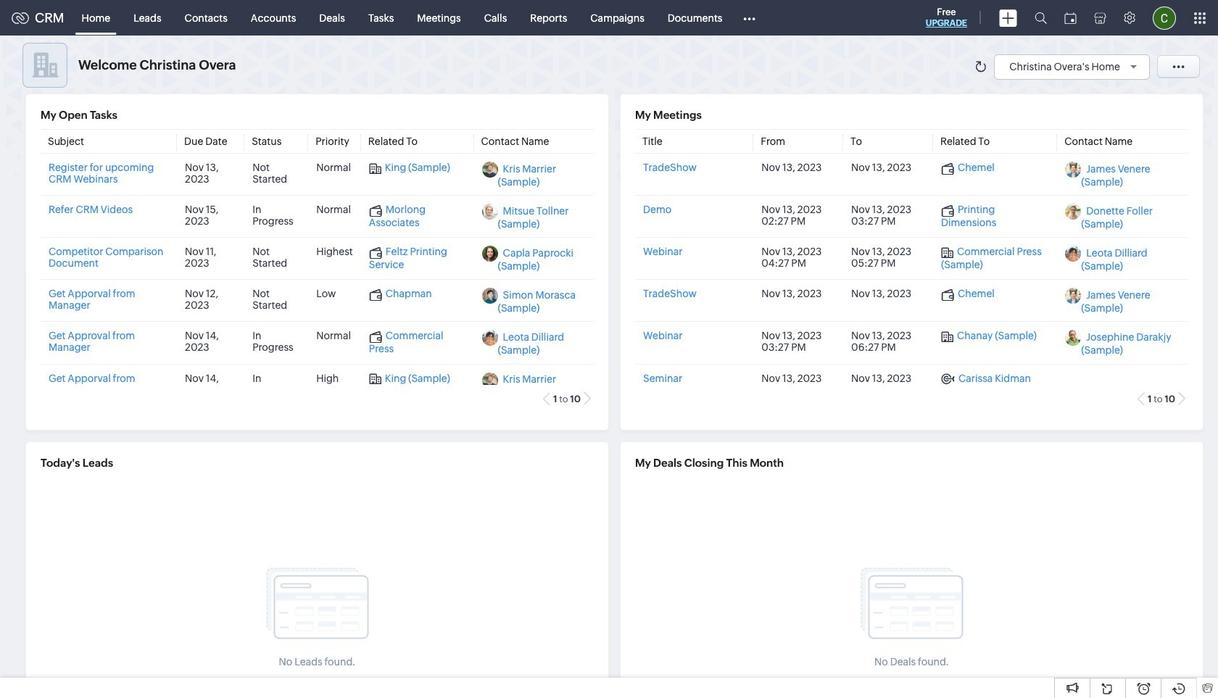 Task type: describe. For each thing, give the bounding box(es) containing it.
profile element
[[1144, 0, 1185, 35]]

profile image
[[1153, 6, 1176, 29]]

calendar image
[[1065, 12, 1077, 24]]



Task type: locate. For each thing, give the bounding box(es) containing it.
create menu element
[[991, 0, 1026, 35]]

create menu image
[[999, 9, 1017, 26]]

search element
[[1026, 0, 1056, 36]]

logo image
[[12, 12, 29, 24]]

search image
[[1035, 12, 1047, 24]]

Other Modules field
[[734, 6, 765, 29]]



Task type: vqa. For each thing, say whether or not it's contained in the screenshot.
middle 100%
no



